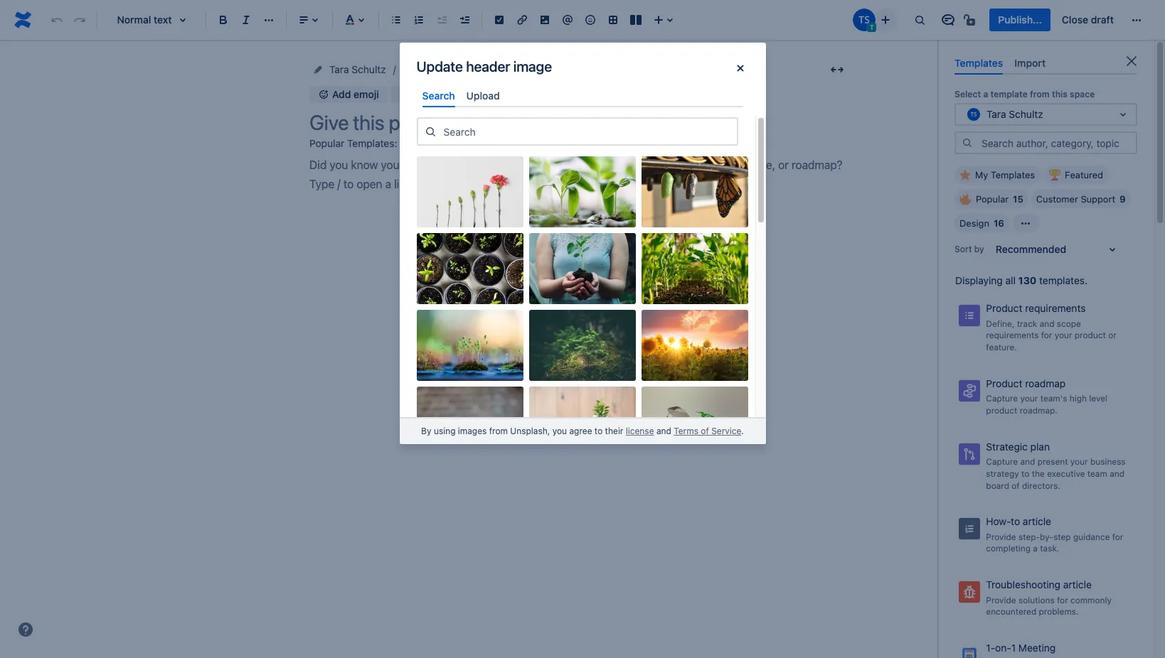 Task type: vqa. For each thing, say whether or not it's contained in the screenshot.
the Update
yes



Task type: locate. For each thing, give the bounding box(es) containing it.
select a template from this space
[[955, 89, 1095, 100]]

1 horizontal spatial from
[[1030, 89, 1050, 100]]

tab list up "give this page a title" text box
[[416, 84, 749, 108]]

requirements inside popular templates: how-to article , product requirements
[[510, 137, 570, 149]]

0 vertical spatial product
[[471, 137, 507, 149]]

a inside how-to article provide step-by-step guidance for completing a task.
[[1033, 544, 1038, 554]]

of right terms
[[701, 426, 709, 437]]

2 provide from the top
[[986, 595, 1016, 606]]

how- right templates:
[[400, 137, 425, 149]]

provide inside troubleshooting article provide solutions for commonly encountered problems.
[[986, 595, 1016, 606]]

2 horizontal spatial for
[[1112, 532, 1123, 543]]

provide
[[986, 532, 1016, 543], [986, 595, 1016, 606]]

2 vertical spatial for
[[1057, 595, 1068, 606]]

2 horizontal spatial article
[[1063, 579, 1092, 591]]

your
[[1055, 330, 1072, 341], [1020, 394, 1038, 404], [1070, 457, 1088, 468]]

Main content area, start typing to enter text. text field
[[309, 156, 850, 195]]

how- up 'completing'
[[986, 516, 1011, 528]]

1 vertical spatial header
[[435, 88, 467, 101]]

urban gardening – raising tomatoes for self support image
[[416, 233, 523, 305]]

level
[[1089, 394, 1108, 404]]

encountered
[[986, 607, 1037, 618]]

0 vertical spatial requirements
[[510, 137, 570, 149]]

capture for product roadmap
[[986, 394, 1018, 404]]

and inside update header image dialog
[[656, 426, 671, 437]]

capture inside strategic plan capture and present your business strategy to the executive team and board of directors.
[[986, 457, 1018, 468]]

search icon image
[[962, 137, 973, 148]]

1 vertical spatial tab list
[[416, 84, 749, 108]]

0 vertical spatial header
[[466, 58, 510, 75]]

header up upload
[[466, 58, 510, 75]]

0 vertical spatial image
[[513, 58, 552, 75]]

schultz
[[352, 63, 386, 75], [1009, 108, 1043, 120]]

1 horizontal spatial for
[[1057, 595, 1068, 606]]

0 vertical spatial from
[[1030, 89, 1050, 100]]

how- inside popular templates: how-to article , product requirements
[[400, 137, 425, 149]]

of inside strategic plan capture and present your business strategy to the executive team and board of directors.
[[1012, 481, 1020, 491]]

close draft button
[[1053, 9, 1122, 31]]

select
[[955, 89, 981, 100]]

action item image
[[491, 11, 508, 28]]

of down strategy
[[1012, 481, 1020, 491]]

tab list
[[949, 51, 1143, 75], [416, 84, 749, 108]]

provide inside how-to article provide step-by-step guidance for completing a task.
[[986, 532, 1016, 543]]

tara schultz down template
[[987, 108, 1043, 120]]

image inside button
[[470, 88, 499, 101]]

overview
[[457, 63, 500, 75]]

1 vertical spatial product
[[986, 302, 1022, 315]]

1 vertical spatial image
[[470, 88, 499, 101]]

from for unsplash,
[[489, 426, 508, 437]]

2 vertical spatial requirements
[[986, 330, 1039, 341]]

to left ,
[[425, 137, 434, 149]]

from left this
[[1030, 89, 1050, 100]]

provide up 'completing'
[[986, 532, 1016, 543]]

editor close icon image
[[732, 60, 749, 77]]

close draft
[[1062, 14, 1114, 26]]

2 capture from the top
[[986, 457, 1018, 468]]

1 vertical spatial article
[[1023, 516, 1051, 528]]

confluence image
[[11, 9, 34, 31]]

schultz right the move this page image
[[352, 63, 386, 75]]

0 horizontal spatial of
[[701, 426, 709, 437]]

roadmap
[[1025, 378, 1066, 390]]

1 vertical spatial for
[[1112, 532, 1123, 543]]

tara schultz
[[329, 63, 386, 75], [987, 108, 1043, 120]]

article up step-
[[1023, 516, 1051, 528]]

from
[[1030, 89, 1050, 100], [489, 426, 508, 437]]

1 vertical spatial capture
[[986, 457, 1018, 468]]

2 vertical spatial product
[[986, 378, 1022, 390]]

by using images from unsplash, you agree to their license and terms of service .
[[421, 426, 744, 437]]

a down step-
[[1033, 544, 1038, 554]]

schultz inside tara schultz link
[[352, 63, 386, 75]]

how-to article button
[[400, 132, 465, 156]]

product inside popular templates: how-to article , product requirements
[[471, 137, 507, 149]]

for
[[1041, 330, 1052, 341], [1112, 532, 1123, 543], [1057, 595, 1068, 606]]

1 horizontal spatial tab list
[[949, 51, 1143, 75]]

your inside "product roadmap capture your team's high level product roadmap."
[[1020, 394, 1038, 404]]

1 vertical spatial tara
[[987, 108, 1006, 120]]

template
[[990, 89, 1028, 100]]

and down business
[[1110, 469, 1125, 479]]

add header image button
[[390, 86, 507, 103]]

how-
[[400, 137, 425, 149], [986, 516, 1011, 528]]

0 horizontal spatial image
[[470, 88, 499, 101]]

using
[[434, 426, 456, 437]]

header
[[466, 58, 510, 75], [435, 88, 467, 101]]

0 vertical spatial for
[[1041, 330, 1052, 341]]

1 horizontal spatial a
[[1033, 544, 1038, 554]]

1 vertical spatial tara schultz
[[987, 108, 1043, 120]]

header right add
[[435, 88, 467, 101]]

by
[[421, 426, 431, 437]]

to inside strategic plan capture and present your business strategy to the executive team and board of directors.
[[1022, 469, 1030, 479]]

image down overview link
[[470, 88, 499, 101]]

troubleshooting article provide solutions for commonly encountered problems.
[[986, 579, 1112, 618]]

of
[[701, 426, 709, 437], [1012, 481, 1020, 491]]

a
[[983, 89, 988, 100], [1033, 544, 1038, 554]]

0 horizontal spatial article
[[437, 137, 465, 149]]

0 vertical spatial a
[[983, 89, 988, 100]]

1 horizontal spatial of
[[1012, 481, 1020, 491]]

0 vertical spatial your
[[1055, 330, 1072, 341]]

image inside dialog
[[513, 58, 552, 75]]

to
[[425, 137, 434, 149], [595, 426, 603, 437], [1022, 469, 1030, 479], [1011, 516, 1020, 528]]

tara schultz right the move this page image
[[329, 63, 386, 75]]

to left their
[[595, 426, 603, 437]]

layouts image
[[627, 11, 644, 28]]

track
[[1017, 319, 1037, 329]]

article up commonly
[[1063, 579, 1092, 591]]

1 vertical spatial schultz
[[1009, 108, 1043, 120]]

0 vertical spatial of
[[701, 426, 709, 437]]

1 horizontal spatial how-
[[986, 516, 1011, 528]]

product up strategic
[[986, 405, 1017, 416]]

1 vertical spatial your
[[1020, 394, 1038, 404]]

unsplash,
[[510, 426, 550, 437]]

header inside button
[[435, 88, 467, 101]]

0 vertical spatial product
[[1075, 330, 1106, 341]]

tab list up this
[[949, 51, 1143, 75]]

0 vertical spatial provide
[[986, 532, 1016, 543]]

to up step-
[[1011, 516, 1020, 528]]

task.
[[1040, 544, 1059, 554]]

this
[[1052, 89, 1068, 100]]

content
[[403, 63, 440, 75]]

product inside "product roadmap capture your team's high level product roadmap."
[[986, 378, 1022, 390]]

schultz down select a template from this space
[[1009, 108, 1043, 120]]

capture inside "product roadmap capture your team's high level product roadmap."
[[986, 394, 1018, 404]]

capture up strategic
[[986, 394, 1018, 404]]

scope
[[1057, 319, 1081, 329]]

provide up encountered
[[986, 595, 1016, 606]]

requirements up "scope" at the top right of the page
[[1025, 302, 1086, 315]]

product right ,
[[471, 137, 507, 149]]

product left or
[[1075, 330, 1106, 341]]

0 horizontal spatial for
[[1041, 330, 1052, 341]]

0 horizontal spatial schultz
[[352, 63, 386, 75]]

from for this
[[1030, 89, 1050, 100]]

2 vertical spatial article
[[1063, 579, 1092, 591]]

article down add header image button at top left
[[437, 137, 465, 149]]

0 horizontal spatial from
[[489, 426, 508, 437]]

header for add
[[435, 88, 467, 101]]

requirements down "give this page a title" text box
[[510, 137, 570, 149]]

import
[[1015, 57, 1046, 69]]

strategic
[[986, 441, 1028, 453]]

step-
[[1019, 532, 1040, 543]]

board
[[986, 481, 1009, 491]]

table image
[[605, 11, 622, 28]]

0 vertical spatial tab list
[[949, 51, 1143, 75]]

1 vertical spatial a
[[1033, 544, 1038, 554]]

bold ⌘b image
[[215, 11, 232, 28]]

license
[[626, 426, 654, 437]]

by
[[974, 244, 984, 255]]

a right select
[[983, 89, 988, 100]]

or
[[1108, 330, 1117, 341]]

0 vertical spatial how-
[[400, 137, 425, 149]]

to left the
[[1022, 469, 1030, 479]]

header inside dialog
[[466, 58, 510, 75]]

1 vertical spatial product
[[986, 405, 1017, 416]]

roadmap.
[[1020, 405, 1057, 416]]

0 vertical spatial article
[[437, 137, 465, 149]]

feature.
[[986, 342, 1017, 353]]

requirements up feature.
[[986, 330, 1039, 341]]

article
[[437, 137, 465, 149], [1023, 516, 1051, 528], [1063, 579, 1092, 591]]

bullet list ⌘⇧8 image
[[388, 11, 405, 28]]

1 horizontal spatial image
[[513, 58, 552, 75]]

product up define,
[[986, 302, 1022, 315]]

1 vertical spatial how-
[[986, 516, 1011, 528]]

tara right the move this page image
[[329, 63, 349, 75]]

and
[[1040, 319, 1055, 329], [656, 426, 671, 437], [1020, 457, 1035, 468], [1110, 469, 1125, 479]]

confluence image
[[11, 9, 34, 31]]

to inside how-to article provide step-by-step guidance for completing a task.
[[1011, 516, 1020, 528]]

0 horizontal spatial tab list
[[416, 84, 749, 108]]

product inside product requirements define, track and scope requirements for your product or feature.
[[986, 302, 1022, 315]]

from right images
[[489, 426, 508, 437]]

130
[[1018, 275, 1037, 287]]

1 horizontal spatial product
[[1075, 330, 1106, 341]]

capture
[[986, 394, 1018, 404], [986, 457, 1018, 468]]

1 provide from the top
[[986, 532, 1016, 543]]

0 horizontal spatial product
[[986, 405, 1017, 416]]

move this page image
[[312, 64, 324, 75]]

numbered list ⌘⇧7 image
[[410, 11, 427, 28]]

product down feature.
[[986, 378, 1022, 390]]

and left terms
[[656, 426, 671, 437]]

search
[[422, 90, 455, 102]]

commonly
[[1071, 595, 1112, 606]]

how-to article provide step-by-step guidance for completing a task.
[[986, 516, 1123, 554]]

1 horizontal spatial tara schultz
[[987, 108, 1043, 120]]

to inside popular templates: how-to article , product requirements
[[425, 137, 434, 149]]

and right the track
[[1040, 319, 1055, 329]]

close
[[1062, 14, 1088, 26]]

header for update
[[466, 58, 510, 75]]

your down "scope" at the top right of the page
[[1055, 330, 1072, 341]]

0 horizontal spatial a
[[983, 89, 988, 100]]

0 vertical spatial tara
[[329, 63, 349, 75]]

your inside product requirements define, track and scope requirements for your product or feature.
[[1055, 330, 1072, 341]]

1 capture from the top
[[986, 394, 1018, 404]]

0 vertical spatial schultz
[[352, 63, 386, 75]]

add image, video, or file image
[[536, 11, 553, 28]]

tab list inside update header image dialog
[[416, 84, 749, 108]]

capture up strategy
[[986, 457, 1018, 468]]

1 vertical spatial of
[[1012, 481, 1020, 491]]

0 horizontal spatial how-
[[400, 137, 425, 149]]

your up roadmap.
[[1020, 394, 1038, 404]]

0 vertical spatial capture
[[986, 394, 1018, 404]]

tab list containing search
[[416, 84, 749, 108]]

1 horizontal spatial article
[[1023, 516, 1051, 528]]

0 horizontal spatial tara
[[329, 63, 349, 75]]

your up executive
[[1070, 457, 1088, 468]]

1 vertical spatial provide
[[986, 595, 1016, 606]]

terms of service link
[[674, 426, 741, 437]]

tara
[[329, 63, 349, 75], [987, 108, 1006, 120]]

image down 'link' image
[[513, 58, 552, 75]]

0 horizontal spatial tara schultz
[[329, 63, 386, 75]]

1 vertical spatial from
[[489, 426, 508, 437]]

templates:
[[347, 137, 397, 149]]

templates.
[[1039, 275, 1088, 287]]

from inside update header image dialog
[[489, 426, 508, 437]]

requirements
[[510, 137, 570, 149], [1025, 302, 1086, 315], [986, 330, 1039, 341]]

their
[[605, 426, 623, 437]]

tara down template
[[987, 108, 1006, 120]]

2 vertical spatial your
[[1070, 457, 1088, 468]]

and inside product requirements define, track and scope requirements for your product or feature.
[[1040, 319, 1055, 329]]



Task type: describe. For each thing, give the bounding box(es) containing it.
product roadmap capture your team's high level product roadmap.
[[986, 378, 1108, 416]]

tara schultz image
[[853, 9, 876, 31]]

for inside how-to article provide step-by-step guidance for completing a task.
[[1112, 532, 1123, 543]]

make page full-width image
[[829, 61, 846, 78]]

update header image
[[416, 58, 552, 75]]

how- inside how-to article provide step-by-step guidance for completing a task.
[[986, 516, 1011, 528]]

high
[[1070, 394, 1087, 404]]

popular templates: how-to article , product requirements
[[309, 137, 570, 149]]

you
[[552, 426, 567, 437]]

Search author, category, topic field
[[977, 133, 1136, 153]]

guidance
[[1073, 532, 1110, 543]]

Search field
[[439, 119, 737, 145]]

troubleshooting
[[986, 579, 1061, 591]]

overview link
[[457, 61, 500, 78]]

1 vertical spatial requirements
[[1025, 302, 1086, 315]]

conifer sapling image
[[529, 310, 636, 381]]

0 vertical spatial tara schultz
[[329, 63, 386, 75]]

agree
[[569, 426, 592, 437]]

article inside how-to article provide step-by-step guidance for completing a task.
[[1023, 516, 1051, 528]]

article inside troubleshooting article provide solutions for commonly encountered problems.
[[1063, 579, 1092, 591]]

undo ⌘z image
[[48, 11, 65, 28]]

add
[[413, 88, 432, 101]]

present
[[1038, 457, 1068, 468]]

sort by
[[955, 244, 984, 255]]

templates
[[955, 57, 1003, 69]]

images
[[458, 426, 487, 437]]

1 horizontal spatial schultz
[[1009, 108, 1043, 120]]

for inside product requirements define, track and scope requirements for your product or feature.
[[1041, 330, 1052, 341]]

problems.
[[1039, 607, 1079, 618]]

i'm not even sure what these are to be honest but they seemed to be growing from the moss on a neighbours fence. i got super close and did my best to make them look ethereal. in retrospect, i would love to shoot at f8 and increase the dof a little bit more. image
[[416, 310, 523, 381]]

product inside product requirements define, track and scope requirements for your product or feature.
[[1075, 330, 1106, 341]]

publish... button
[[990, 9, 1051, 31]]

to inside update header image dialog
[[595, 426, 603, 437]]

image icon image
[[399, 89, 410, 101]]

and up the
[[1020, 457, 1035, 468]]

space
[[1070, 89, 1095, 100]]

open image
[[1115, 106, 1132, 123]]

,
[[465, 137, 468, 149]]

solutions
[[1019, 595, 1055, 606]]

indent tab image
[[456, 11, 473, 28]]

on-
[[995, 642, 1011, 654]]

outdent ⇧tab image
[[433, 11, 450, 28]]

service
[[711, 426, 741, 437]]

team's
[[1040, 394, 1067, 404]]

directors.
[[1022, 481, 1060, 491]]

content link
[[403, 61, 440, 78]]

strategy
[[986, 469, 1019, 479]]

sort
[[955, 244, 972, 255]]

italic ⌘i image
[[238, 11, 255, 28]]

corn rows image
[[641, 233, 748, 305]]

1-on-1 meeting button
[[952, 637, 1140, 659]]

license link
[[626, 426, 654, 437]]

your inside strategic plan capture and present your business strategy to the executive team and board of directors.
[[1070, 457, 1088, 468]]

image for update header image
[[513, 58, 552, 75]]

tara schultz link
[[329, 61, 386, 78]]

product for product requirements
[[986, 302, 1022, 315]]

link image
[[514, 11, 531, 28]]

article inside popular templates: how-to article , product requirements
[[437, 137, 465, 149]]

by-
[[1040, 532, 1054, 543]]

close templates and import image
[[1123, 53, 1140, 70]]

publish...
[[998, 14, 1042, 26]]

the
[[1032, 469, 1045, 479]]

add header image
[[413, 88, 499, 101]]

product requirements button
[[471, 132, 570, 156]]

upload
[[466, 90, 500, 102]]

product requirements define, track and scope requirements for your product or feature.
[[986, 302, 1117, 353]]

a beautiful evening next to a field of sunflowers. image
[[641, 310, 748, 381]]

product for product roadmap
[[986, 378, 1022, 390]]

displaying
[[955, 275, 1003, 287]]

Give this page a title text field
[[309, 111, 850, 134]]

displaying all 130 templates.
[[955, 275, 1088, 287]]

1-
[[986, 642, 995, 654]]

product inside "product roadmap capture your team's high level product roadmap."
[[986, 405, 1017, 416]]

step
[[1054, 532, 1071, 543]]

plan
[[1030, 441, 1050, 453]]

popular
[[309, 137, 344, 149]]

executive
[[1047, 469, 1085, 479]]

how a flower grows. image
[[416, 157, 523, 228]]

meeting
[[1019, 642, 1056, 654]]

team
[[1087, 469, 1107, 479]]

emoji image
[[582, 11, 599, 28]]

for inside troubleshooting article provide solutions for commonly encountered problems.
[[1057, 595, 1068, 606]]

business
[[1090, 457, 1126, 468]]

mention image
[[559, 11, 576, 28]]

update header image dialog
[[399, 43, 766, 659]]

2010 was a boon year for these butterflies in my garden. i had a dozen chrysalis in all manner of morphs at any one time. in this image you can see the new green chrysalis coloration, one that's about ready to emerge (the clear one), and a butterfly that's already come out. they will hang for hours and dry their wings and are, in fact, quite fragile. image
[[641, 157, 748, 228]]

tab list containing templates
[[949, 51, 1143, 75]]

draft
[[1091, 14, 1114, 26]]

1-on-1 meeting
[[986, 642, 1056, 654]]

define,
[[986, 319, 1015, 329]]

.
[[741, 426, 744, 437]]

of inside update header image dialog
[[701, 426, 709, 437]]

all
[[1005, 275, 1016, 287]]

completing
[[986, 544, 1031, 554]]

1
[[1011, 642, 1016, 654]]

terms
[[674, 426, 698, 437]]

image for add header image
[[470, 88, 499, 101]]

capture for strategic plan
[[986, 457, 1018, 468]]

update
[[416, 58, 463, 75]]

1 horizontal spatial tara
[[987, 108, 1006, 120]]

strategic plan capture and present your business strategy to the executive team and board of directors.
[[986, 441, 1126, 491]]

redo ⌘⇧z image
[[71, 11, 88, 28]]



